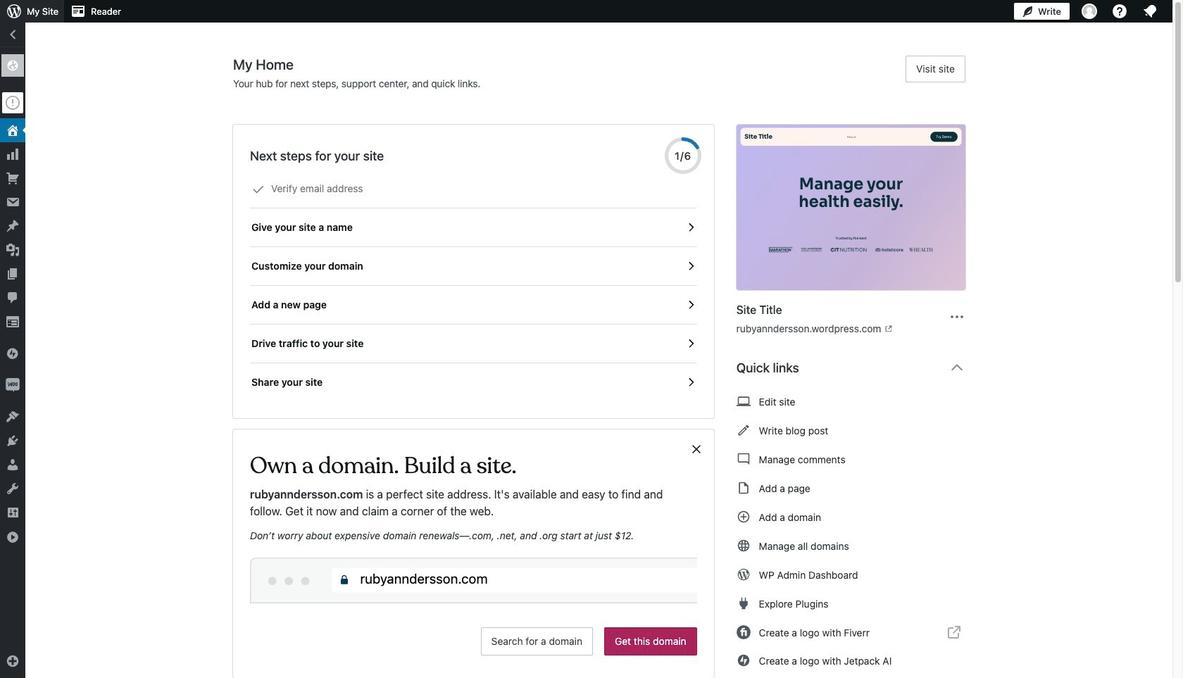 Task type: locate. For each thing, give the bounding box(es) containing it.
2 task enabled image from the top
[[684, 260, 697, 273]]

1 task enabled image from the top
[[684, 221, 697, 234]]

launchpad checklist element
[[250, 170, 697, 401]]

2 img image from the top
[[6, 378, 20, 392]]

mode_comment image
[[736, 451, 750, 468]]

0 vertical spatial task enabled image
[[684, 337, 697, 350]]

task enabled image
[[684, 221, 697, 234], [684, 260, 697, 273], [684, 299, 697, 311]]

progress bar
[[665, 137, 701, 174]]

my profile image
[[1082, 4, 1097, 19]]

1 task enabled image from the top
[[684, 337, 697, 350]]

2 vertical spatial task enabled image
[[684, 299, 697, 311]]

main content
[[233, 56, 977, 678]]

edit image
[[736, 422, 750, 439]]

1 vertical spatial img image
[[6, 378, 20, 392]]

manage your notifications image
[[1142, 3, 1158, 20]]

1 vertical spatial task enabled image
[[684, 260, 697, 273]]

img image
[[6, 346, 20, 361], [6, 378, 20, 392]]

3 task enabled image from the top
[[684, 299, 697, 311]]

1 vertical spatial task enabled image
[[684, 376, 697, 389]]

0 vertical spatial img image
[[6, 346, 20, 361]]

task enabled image
[[684, 337, 697, 350], [684, 376, 697, 389]]

0 vertical spatial task enabled image
[[684, 221, 697, 234]]



Task type: describe. For each thing, give the bounding box(es) containing it.
more options for site site title image
[[949, 308, 965, 325]]

dismiss domain name promotion image
[[690, 441, 703, 458]]

help image
[[1111, 3, 1128, 20]]

1 img image from the top
[[6, 346, 20, 361]]

laptop image
[[736, 393, 750, 410]]

2 task enabled image from the top
[[684, 376, 697, 389]]

insert_drive_file image
[[736, 480, 750, 496]]



Task type: vqa. For each thing, say whether or not it's contained in the screenshot.
checkbox within the group
no



